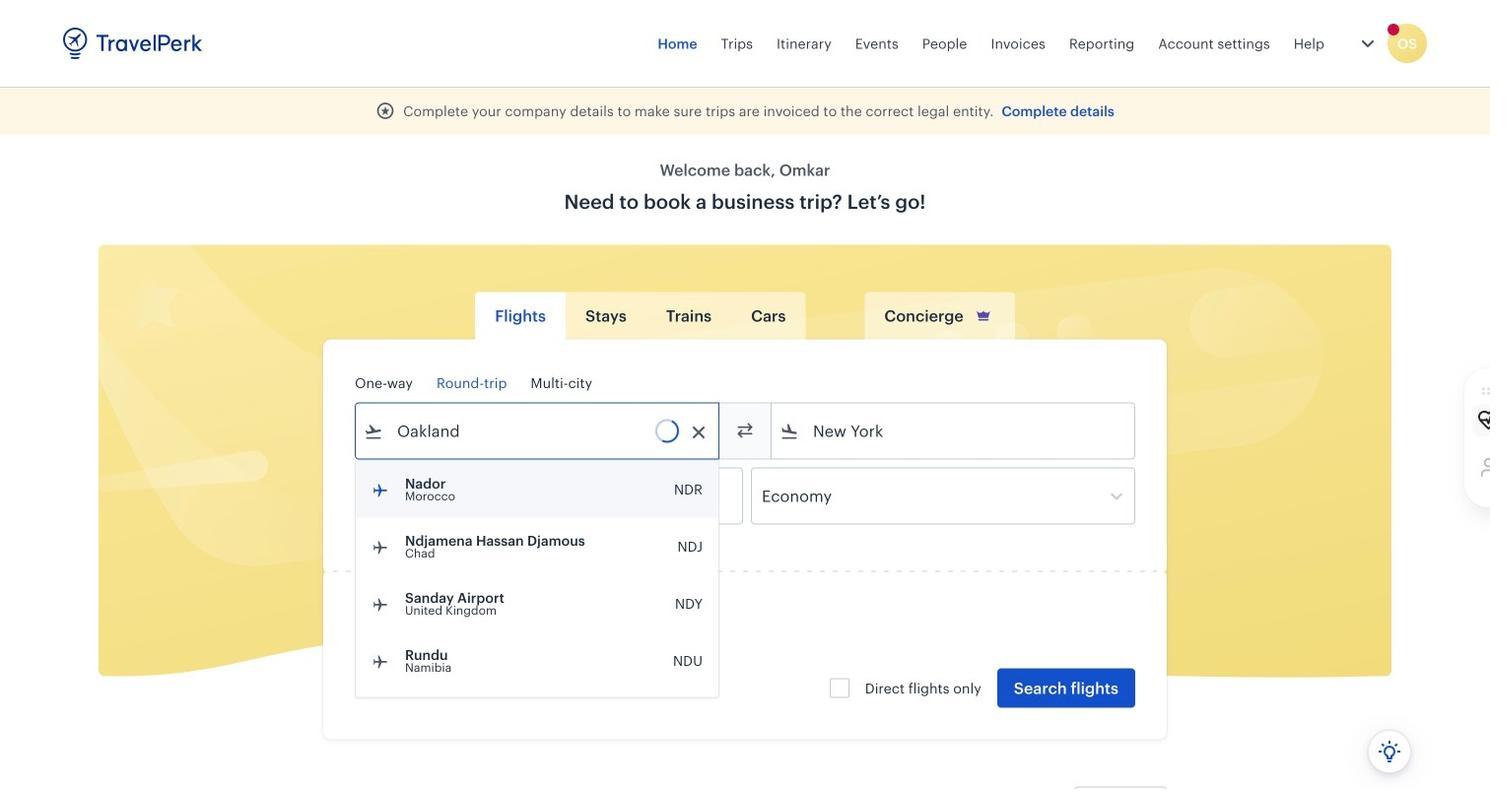 Task type: vqa. For each thing, say whether or not it's contained in the screenshot.
to search box
yes



Task type: locate. For each thing, give the bounding box(es) containing it.
From search field
[[383, 415, 693, 447]]

Add first traveler search field
[[387, 621, 592, 652]]

Depart text field
[[383, 469, 486, 524]]



Task type: describe. For each thing, give the bounding box(es) containing it.
Return text field
[[501, 469, 603, 524]]

To search field
[[799, 415, 1109, 447]]



